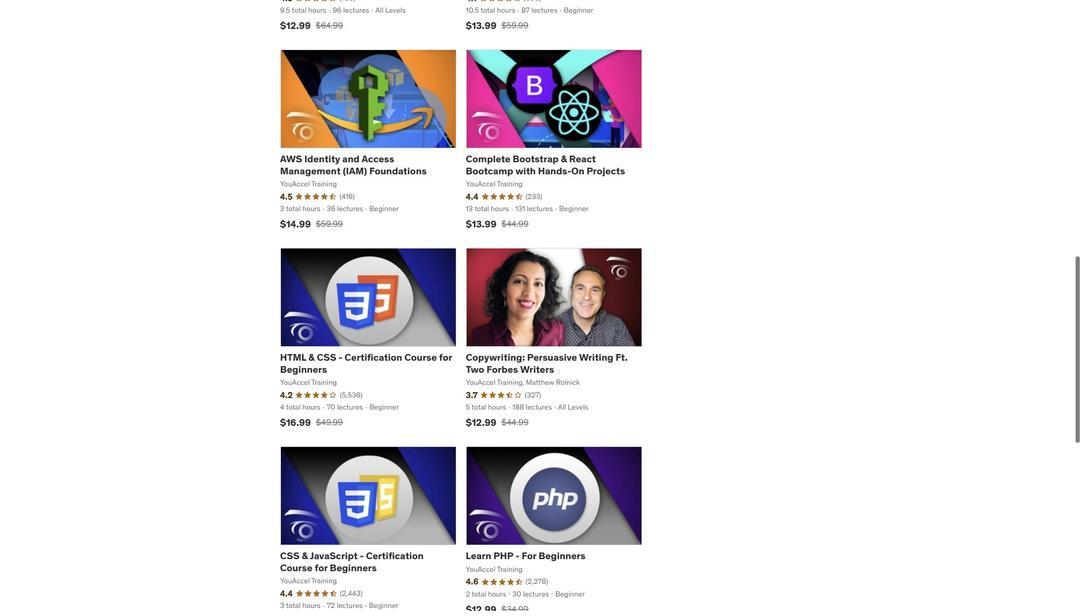 Task type: vqa. For each thing, say whether or not it's contained in the screenshot.
COMPLETE at the top left
yes



Task type: describe. For each thing, give the bounding box(es) containing it.
(416)
[[340, 192, 355, 201]]

4
[[280, 403, 284, 412]]

2
[[466, 590, 470, 599]]

2278 reviews element
[[526, 577, 549, 587]]

30
[[513, 590, 522, 599]]

188
[[513, 403, 524, 412]]

rolnick
[[556, 378, 580, 387]]

css inside html & css - certification course for beginners youaccel training
[[317, 351, 337, 363]]

$14.99 $59.99
[[280, 218, 343, 230]]

all levels for 96 lectures
[[376, 6, 406, 15]]

188 lectures
[[513, 403, 552, 412]]

training,
[[497, 378, 525, 387]]

beginners inside learn php - for beginners youaccel training
[[539, 550, 586, 562]]

html & css - certification course for beginners youaccel training
[[280, 351, 452, 387]]

(2,278)
[[526, 577, 549, 586]]

total for html & css - certification course for beginners
[[286, 403, 301, 412]]

131
[[516, 204, 525, 213]]

36 lectures
[[327, 204, 363, 213]]

projects
[[587, 164, 626, 177]]

aws identity and access management (iam) foundations youaccel training
[[280, 153, 427, 188]]

aws
[[280, 153, 302, 165]]

3.7
[[466, 389, 478, 400]]

html
[[280, 351, 306, 363]]

4.5
[[280, 191, 293, 202]]

bootstrap
[[513, 153, 559, 165]]

beginner for learn php - for beginners
[[556, 590, 585, 599]]

youaccel inside complete bootstrap & react bootcamp with hands-on projects youaccel training
[[466, 179, 496, 188]]

3 for css & javascript - certification course for beginners
[[280, 601, 284, 610]]

10.5 total hours
[[466, 6, 516, 15]]

327 reviews element
[[525, 390, 542, 400]]

& inside complete bootstrap & react bootcamp with hands-on projects youaccel training
[[561, 153, 567, 165]]

complete bootstrap & react bootcamp with hands-on projects link
[[466, 153, 626, 177]]

hours up $12.99 $64.99 in the left top of the page
[[308, 6, 327, 15]]

$12.99 $64.99
[[280, 19, 343, 31]]

bootcamp
[[466, 164, 514, 177]]

5
[[466, 403, 470, 412]]

writers
[[520, 363, 554, 375]]

css inside the css & javascript - certification course for beginners youaccel training
[[280, 550, 300, 562]]

html & css - certification course for beginners link
[[280, 351, 452, 375]]

5536 reviews element
[[340, 390, 363, 400]]

(233)
[[526, 192, 543, 201]]

total for css & javascript - certification course for beginners
[[286, 601, 301, 610]]

$16.99 $49.99
[[280, 416, 343, 428]]

beginner for aws identity and access management (iam) foundations
[[370, 204, 399, 213]]

70
[[327, 403, 335, 412]]

& for javascript
[[302, 550, 308, 562]]

and
[[343, 153, 360, 165]]

training inside 'aws identity and access management (iam) foundations youaccel training'
[[311, 179, 337, 188]]

$12.99 for $12.99 $64.99
[[280, 19, 311, 31]]

- for javascript
[[360, 550, 364, 562]]

36
[[327, 204, 336, 213]]

4.4 for css & javascript - certification course for beginners
[[280, 588, 293, 599]]

on
[[572, 164, 585, 177]]

lectures for aws identity and access management (iam) foundations
[[337, 204, 363, 213]]

$59.99 for $14.99
[[316, 218, 343, 229]]

training inside complete bootstrap & react bootcamp with hands-on projects youaccel training
[[497, 179, 523, 188]]

react
[[570, 153, 596, 165]]

2443 reviews element
[[340, 589, 363, 599]]

4 total hours
[[280, 403, 321, 412]]

9.5
[[280, 6, 290, 15]]

lectures for complete bootstrap & react bootcamp with hands-on projects
[[527, 204, 553, 213]]

233 reviews element
[[526, 192, 543, 202]]

javascript
[[310, 550, 358, 562]]

96
[[333, 6, 342, 15]]

learn php - for beginners link
[[466, 550, 586, 562]]

copywriting: persuasive writing ft. two forbes writers youaccel training, matthew rolnick
[[466, 351, 628, 387]]

(327)
[[525, 390, 542, 399]]

hours for aws identity and access management (iam) foundations
[[303, 204, 321, 213]]

106 reviews element
[[340, 0, 356, 3]]

forbes
[[487, 363, 519, 375]]

beginners for css
[[280, 363, 327, 375]]

96 lectures
[[333, 6, 369, 15]]

(iam)
[[343, 164, 367, 177]]

$13.99 $44.99
[[466, 218, 529, 230]]

13
[[466, 204, 473, 213]]

72
[[327, 601, 335, 610]]

access
[[362, 153, 395, 165]]

ft.
[[616, 351, 628, 363]]

3 for aws identity and access management (iam) foundations
[[280, 204, 284, 213]]

beginner for complete bootstrap & react bootcamp with hands-on projects
[[559, 204, 589, 213]]

total for learn php - for beginners
[[472, 590, 487, 599]]

certification for javascript
[[366, 550, 424, 562]]

hours for html & css - certification course for beginners
[[303, 403, 321, 412]]

training inside the css & javascript - certification course for beginners youaccel training
[[311, 576, 337, 585]]

complete
[[466, 153, 511, 165]]

$12.99 for $12.99 $44.99
[[466, 416, 497, 428]]

total for copywriting: persuasive writing ft. two forbes writers
[[472, 403, 487, 412]]

identity
[[305, 153, 340, 165]]

$44.99 for $12.99
[[502, 417, 529, 428]]

beginners for javascript
[[330, 561, 377, 574]]

course for css
[[405, 351, 437, 363]]

for for javascript
[[315, 561, 328, 574]]

aws identity and access management (iam) foundations link
[[280, 153, 427, 177]]

$13.99 for $13.99 $59.99
[[466, 19, 497, 31]]

87
[[522, 6, 530, 15]]

total right 9.5
[[292, 6, 307, 15]]

writing
[[579, 351, 614, 363]]



Task type: locate. For each thing, give the bounding box(es) containing it.
total right 2
[[472, 590, 487, 599]]

certification inside html & css - certification course for beginners youaccel training
[[345, 351, 403, 363]]

3 left 72
[[280, 601, 284, 610]]

0 horizontal spatial $12.99
[[280, 19, 311, 31]]

hours for copywriting: persuasive writing ft. two forbes writers
[[488, 403, 507, 412]]

total right '4'
[[286, 403, 301, 412]]

0 horizontal spatial -
[[339, 351, 343, 363]]

0 horizontal spatial levels
[[386, 6, 406, 15]]

levels for 188 lectures
[[568, 403, 589, 412]]

total
[[292, 6, 307, 15], [481, 6, 496, 15], [286, 204, 301, 213], [475, 204, 489, 213], [286, 403, 301, 412], [472, 403, 487, 412], [472, 590, 487, 599], [286, 601, 301, 610]]

9.5 total hours
[[280, 6, 327, 15]]

-
[[339, 351, 343, 363], [360, 550, 364, 562], [516, 550, 520, 562]]

php
[[494, 550, 514, 562]]

all levels
[[376, 6, 406, 15], [558, 403, 589, 412]]

beginner right "30 lectures"
[[556, 590, 585, 599]]

lectures down 2278 reviews element
[[523, 590, 549, 599]]

- inside learn php - for beginners youaccel training
[[516, 550, 520, 562]]

lectures down 327 reviews element
[[526, 403, 552, 412]]

lectures down 233 reviews element
[[527, 204, 553, 213]]

youaccel inside html & css - certification course for beginners youaccel training
[[280, 378, 310, 387]]

0 horizontal spatial $59.99
[[316, 218, 343, 229]]

course inside html & css - certification course for beginners youaccel training
[[405, 351, 437, 363]]

0 horizontal spatial &
[[302, 550, 308, 562]]

youaccel inside 'aws identity and access management (iam) foundations youaccel training'
[[280, 179, 310, 188]]

$64.99
[[316, 20, 343, 31]]

hours up $13.99 $59.99
[[497, 6, 516, 15]]

total for aws identity and access management (iam) foundations
[[286, 204, 301, 213]]

for
[[522, 550, 537, 562]]

- inside html & css - certification course for beginners youaccel training
[[339, 351, 343, 363]]

$44.99 inside $13.99 $44.99
[[502, 218, 529, 229]]

hours for complete bootstrap & react bootcamp with hands-on projects
[[491, 204, 509, 213]]

$59.99 inside $14.99 $59.99
[[316, 218, 343, 229]]

131 lectures
[[516, 204, 553, 213]]

complete bootstrap & react bootcamp with hands-on projects youaccel training
[[466, 153, 626, 188]]

& right html
[[309, 351, 315, 363]]

learn
[[466, 550, 492, 562]]

levels
[[386, 6, 406, 15], [568, 403, 589, 412]]

4.4 for complete bootstrap & react bootcamp with hands-on projects
[[466, 191, 479, 202]]

1 $13.99 from the top
[[466, 19, 497, 31]]

lectures for copywriting: persuasive writing ft. two forbes writers
[[526, 403, 552, 412]]

hours for css & javascript - certification course for beginners
[[303, 601, 321, 610]]

0 horizontal spatial beginners
[[280, 363, 327, 375]]

certification inside the css & javascript - certification course for beginners youaccel training
[[366, 550, 424, 562]]

4.2
[[280, 389, 293, 400]]

for for css
[[439, 351, 452, 363]]

youaccel inside the css & javascript - certification course for beginners youaccel training
[[280, 576, 310, 585]]

& inside the css & javascript - certification course for beginners youaccel training
[[302, 550, 308, 562]]

beginner for html & css - certification course for beginners
[[369, 403, 399, 412]]

lectures down 306 reviews element
[[532, 6, 558, 15]]

1 vertical spatial all levels
[[558, 403, 589, 412]]

2 horizontal spatial -
[[516, 550, 520, 562]]

1 horizontal spatial css
[[317, 351, 337, 363]]

3 total hours for css & javascript - certification course for beginners
[[280, 601, 321, 610]]

& for css
[[309, 351, 315, 363]]

3 down 4.5
[[280, 204, 284, 213]]

total right 10.5
[[481, 6, 496, 15]]

$16.99
[[280, 416, 311, 428]]

learn php - for beginners youaccel training
[[466, 550, 586, 574]]

1 horizontal spatial 4.4
[[466, 191, 479, 202]]

$49.99
[[316, 417, 343, 428]]

416 reviews element
[[340, 192, 355, 202]]

3 total hours
[[280, 204, 321, 213], [280, 601, 321, 610]]

& left on
[[561, 153, 567, 165]]

all
[[376, 6, 384, 15], [558, 403, 566, 412]]

lectures down "2443 reviews" element at bottom
[[337, 601, 363, 610]]

0 vertical spatial $13.99
[[466, 19, 497, 31]]

all for 188 lectures
[[558, 403, 566, 412]]

$44.99 down the 131
[[502, 218, 529, 229]]

0 vertical spatial all
[[376, 6, 384, 15]]

hours for learn php - for beginners
[[488, 590, 507, 599]]

30 lectures
[[513, 590, 549, 599]]

all levels down rolnick
[[558, 403, 589, 412]]

2 3 total hours from the top
[[280, 601, 321, 610]]

306 reviews element
[[524, 0, 541, 3]]

(2,443)
[[340, 589, 363, 598]]

0 horizontal spatial course
[[280, 561, 313, 574]]

1 $44.99 from the top
[[502, 218, 529, 229]]

beginner right 36 lectures
[[370, 204, 399, 213]]

- left for
[[516, 550, 520, 562]]

1 vertical spatial certification
[[366, 550, 424, 562]]

css & javascript - certification course for beginners link
[[280, 550, 424, 574]]

4.4
[[466, 191, 479, 202], [280, 588, 293, 599]]

& inside html & css - certification course for beginners youaccel training
[[309, 351, 315, 363]]

$13.99 down 13 total hours
[[466, 218, 497, 230]]

all right 96 lectures
[[376, 6, 384, 15]]

$44.99 for $13.99
[[502, 218, 529, 229]]

1 horizontal spatial -
[[360, 550, 364, 562]]

beginners
[[280, 363, 327, 375], [539, 550, 586, 562], [330, 561, 377, 574]]

2 $13.99 from the top
[[466, 218, 497, 230]]

2 total hours
[[466, 590, 507, 599]]

course inside the css & javascript - certification course for beginners youaccel training
[[280, 561, 313, 574]]

lectures down "106 reviews" 'element'
[[343, 6, 369, 15]]

total for complete bootstrap & react bootcamp with hands-on projects
[[475, 204, 489, 213]]

&
[[561, 153, 567, 165], [309, 351, 315, 363], [302, 550, 308, 562]]

1 horizontal spatial beginners
[[330, 561, 377, 574]]

$59.99 inside $13.99 $59.99
[[502, 20, 529, 31]]

with
[[516, 164, 536, 177]]

beginner down on
[[559, 204, 589, 213]]

$44.99 down "188"
[[502, 417, 529, 428]]

2 $44.99 from the top
[[502, 417, 529, 428]]

two
[[466, 363, 485, 375]]

management
[[280, 164, 341, 177]]

lectures for html & css - certification course for beginners
[[337, 403, 363, 412]]

$12.99 down 9.5 total hours at top
[[280, 19, 311, 31]]

0 horizontal spatial css
[[280, 550, 300, 562]]

lectures down 416 reviews element
[[337, 204, 363, 213]]

css left javascript
[[280, 550, 300, 562]]

beginners up (2,443) on the left bottom of page
[[330, 561, 377, 574]]

lectures for css & javascript - certification course for beginners
[[337, 601, 363, 610]]

1 vertical spatial $13.99
[[466, 218, 497, 230]]

beginner right 87 lectures
[[564, 6, 594, 15]]

3 total hours up $14.99
[[280, 204, 321, 213]]

levels down rolnick
[[568, 403, 589, 412]]

1 3 from the top
[[280, 204, 284, 213]]

total right 5 on the left of page
[[472, 403, 487, 412]]

beginners right for
[[539, 550, 586, 562]]

1 vertical spatial $59.99
[[316, 218, 343, 229]]

training up 70
[[311, 378, 337, 387]]

1 horizontal spatial $59.99
[[502, 20, 529, 31]]

hands-
[[538, 164, 572, 177]]

beginner right 70 lectures
[[369, 403, 399, 412]]

$13.99
[[466, 19, 497, 31], [466, 218, 497, 230]]

hours left 72
[[303, 601, 321, 610]]

- up '(5,536)'
[[339, 351, 343, 363]]

lectures
[[343, 6, 369, 15], [532, 6, 558, 15], [337, 204, 363, 213], [527, 204, 553, 213], [337, 403, 363, 412], [526, 403, 552, 412], [523, 590, 549, 599], [337, 601, 363, 610]]

0 vertical spatial $44.99
[[502, 218, 529, 229]]

certification for css
[[345, 351, 403, 363]]

$59.99 for $13.99
[[502, 20, 529, 31]]

- for css
[[339, 351, 343, 363]]

lectures for learn php - for beginners
[[523, 590, 549, 599]]

training inside learn php - for beginners youaccel training
[[497, 564, 523, 574]]

$44.99 inside $12.99 $44.99
[[502, 417, 529, 428]]

10.5
[[466, 6, 479, 15]]

1 vertical spatial $12.99
[[466, 416, 497, 428]]

css
[[317, 351, 337, 363], [280, 550, 300, 562]]

2 3 from the top
[[280, 601, 284, 610]]

hours up $12.99 $44.99
[[488, 403, 507, 412]]

0 vertical spatial &
[[561, 153, 567, 165]]

3 total hours left 72
[[280, 601, 321, 610]]

13 total hours
[[466, 204, 509, 213]]

copywriting:
[[466, 351, 525, 363]]

$12.99 down '5 total hours'
[[466, 416, 497, 428]]

& left javascript
[[302, 550, 308, 562]]

levels for 96 lectures
[[386, 6, 406, 15]]

87 lectures
[[522, 6, 558, 15]]

$13.99 $59.99
[[466, 19, 529, 31]]

youaccel
[[280, 179, 310, 188], [466, 179, 496, 188], [280, 378, 310, 387], [466, 378, 496, 387], [466, 564, 496, 574], [280, 576, 310, 585]]

for inside the css & javascript - certification course for beginners youaccel training
[[315, 561, 328, 574]]

1 horizontal spatial all levels
[[558, 403, 589, 412]]

0 vertical spatial certification
[[345, 351, 403, 363]]

- inside the css & javascript - certification course for beginners youaccel training
[[360, 550, 364, 562]]

training down "with"
[[497, 179, 523, 188]]

0 vertical spatial all levels
[[376, 6, 406, 15]]

0 horizontal spatial for
[[315, 561, 328, 574]]

72 lectures
[[327, 601, 363, 610]]

levels right 96 lectures
[[386, 6, 406, 15]]

$59.99 down 87
[[502, 20, 529, 31]]

0 vertical spatial $12.99
[[280, 19, 311, 31]]

beginners up 4.2
[[280, 363, 327, 375]]

persuasive
[[527, 351, 577, 363]]

$44.99
[[502, 218, 529, 229], [502, 417, 529, 428]]

certification
[[345, 351, 403, 363], [366, 550, 424, 562]]

1 horizontal spatial course
[[405, 351, 437, 363]]

training down the php
[[497, 564, 523, 574]]

lectures down 5536 reviews element
[[337, 403, 363, 412]]

1 vertical spatial levels
[[568, 403, 589, 412]]

beginner
[[564, 6, 594, 15], [370, 204, 399, 213], [559, 204, 589, 213], [369, 403, 399, 412], [556, 590, 585, 599], [369, 601, 399, 610]]

hours
[[308, 6, 327, 15], [497, 6, 516, 15], [303, 204, 321, 213], [491, 204, 509, 213], [303, 403, 321, 412], [488, 403, 507, 412], [488, 590, 507, 599], [303, 601, 321, 610]]

total left 72
[[286, 601, 301, 610]]

(5,536)
[[340, 390, 363, 399]]

hours up $16.99 $49.99
[[303, 403, 321, 412]]

1 vertical spatial css
[[280, 550, 300, 562]]

hours up $14.99 $59.99
[[303, 204, 321, 213]]

css right html
[[317, 351, 337, 363]]

0 horizontal spatial all levels
[[376, 6, 406, 15]]

css & javascript - certification course for beginners youaccel training
[[280, 550, 424, 585]]

beginner for css & javascript - certification course for beginners
[[369, 601, 399, 610]]

2 vertical spatial &
[[302, 550, 308, 562]]

$13.99 down 10.5
[[466, 19, 497, 31]]

youaccel inside learn php - for beginners youaccel training
[[466, 564, 496, 574]]

0 vertical spatial levels
[[386, 6, 406, 15]]

1 vertical spatial $44.99
[[502, 417, 529, 428]]

2 horizontal spatial &
[[561, 153, 567, 165]]

1 vertical spatial &
[[309, 351, 315, 363]]

beginners inside html & css - certification course for beginners youaccel training
[[280, 363, 327, 375]]

foundations
[[369, 164, 427, 177]]

1 vertical spatial course
[[280, 561, 313, 574]]

2 horizontal spatial beginners
[[539, 550, 586, 562]]

youaccel inside copywriting: persuasive writing ft. two forbes writers youaccel training, matthew rolnick
[[466, 378, 496, 387]]

for left two
[[439, 351, 452, 363]]

- right javascript
[[360, 550, 364, 562]]

0 vertical spatial css
[[317, 351, 337, 363]]

5 total hours
[[466, 403, 507, 412]]

1 horizontal spatial levels
[[568, 403, 589, 412]]

0 horizontal spatial 4.4
[[280, 588, 293, 599]]

training up 72
[[311, 576, 337, 585]]

0 vertical spatial 4.4
[[466, 191, 479, 202]]

all levels right 96 lectures
[[376, 6, 406, 15]]

$59.99
[[502, 20, 529, 31], [316, 218, 343, 229]]

course
[[405, 351, 437, 363], [280, 561, 313, 574]]

for up 72
[[315, 561, 328, 574]]

0 vertical spatial for
[[439, 351, 452, 363]]

total down 4.5
[[286, 204, 301, 213]]

0 vertical spatial $59.99
[[502, 20, 529, 31]]

1 horizontal spatial for
[[439, 351, 452, 363]]

matthew
[[526, 378, 555, 387]]

1 vertical spatial 3
[[280, 601, 284, 610]]

training
[[311, 179, 337, 188], [497, 179, 523, 188], [311, 378, 337, 387], [497, 564, 523, 574], [311, 576, 337, 585]]

1 3 total hours from the top
[[280, 204, 321, 213]]

70 lectures
[[327, 403, 363, 412]]

total right 13
[[475, 204, 489, 213]]

4.6
[[466, 576, 479, 587]]

$13.99 for $13.99 $44.99
[[466, 218, 497, 230]]

all levels for 188 lectures
[[558, 403, 589, 412]]

training inside html & css - certification course for beginners youaccel training
[[311, 378, 337, 387]]

3 total hours for aws identity and access management (iam) foundations
[[280, 204, 321, 213]]

$14.99
[[280, 218, 311, 230]]

for
[[439, 351, 452, 363], [315, 561, 328, 574]]

1 vertical spatial 4.4
[[280, 588, 293, 599]]

all for 96 lectures
[[376, 6, 384, 15]]

copywriting: persuasive writing ft. two forbes writers link
[[466, 351, 628, 375]]

$12.99
[[280, 19, 311, 31], [466, 416, 497, 428]]

training down 'management'
[[311, 179, 337, 188]]

1 horizontal spatial $12.99
[[466, 416, 497, 428]]

$59.99 down "36"
[[316, 218, 343, 229]]

0 vertical spatial course
[[405, 351, 437, 363]]

hours left 30 at the left bottom of the page
[[488, 590, 507, 599]]

1 horizontal spatial &
[[309, 351, 315, 363]]

0 vertical spatial 3
[[280, 204, 284, 213]]

course for javascript
[[280, 561, 313, 574]]

0 vertical spatial 3 total hours
[[280, 204, 321, 213]]

1 vertical spatial for
[[315, 561, 328, 574]]

1 vertical spatial 3 total hours
[[280, 601, 321, 610]]

hours up $13.99 $44.99
[[491, 204, 509, 213]]

beginners inside the css & javascript - certification course for beginners youaccel training
[[330, 561, 377, 574]]

for inside html & css - certification course for beginners youaccel training
[[439, 351, 452, 363]]

$12.99 $44.99
[[466, 416, 529, 428]]

beginner right '72 lectures'
[[369, 601, 399, 610]]

1 vertical spatial all
[[558, 403, 566, 412]]

all down rolnick
[[558, 403, 566, 412]]

1 horizontal spatial all
[[558, 403, 566, 412]]

0 horizontal spatial all
[[376, 6, 384, 15]]



